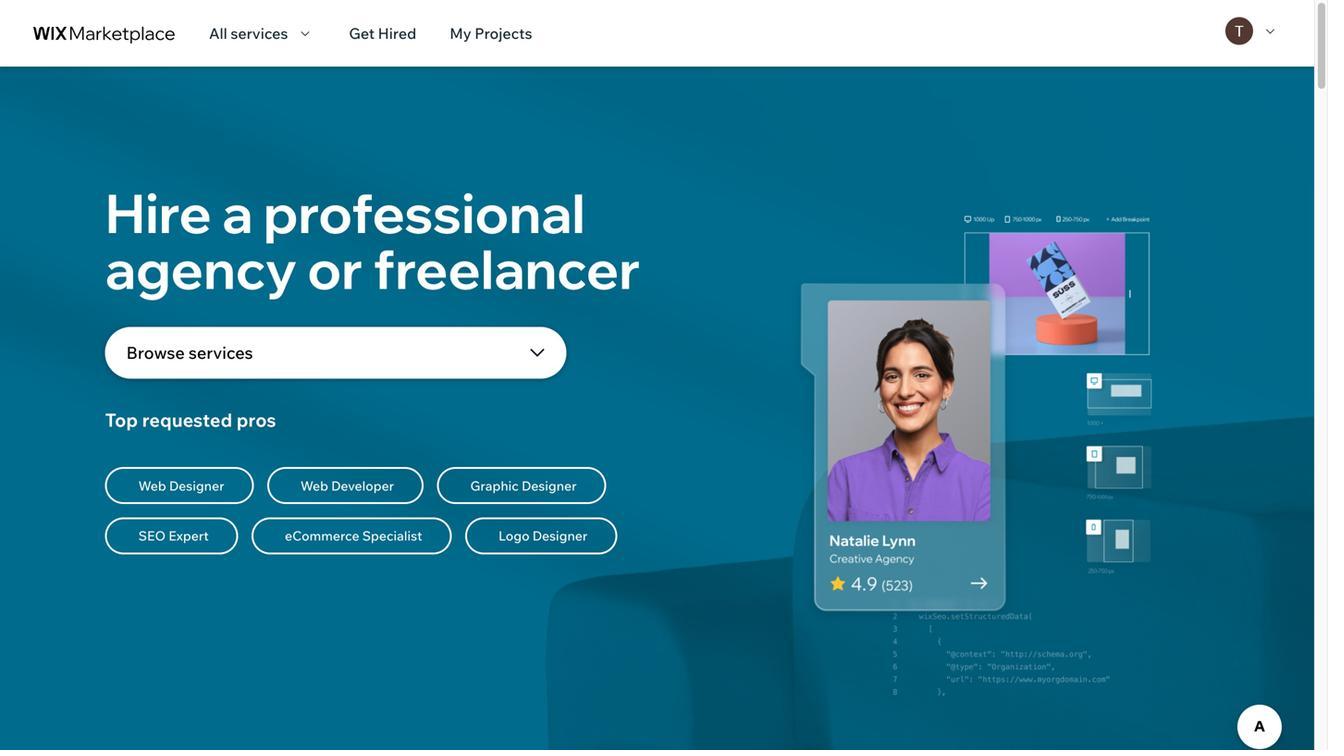 Task type: locate. For each thing, give the bounding box(es) containing it.
web developer list item
[[267, 467, 424, 504]]

graphic
[[470, 478, 519, 494]]

seo expert
[[138, 528, 209, 544]]

None text field
[[50, 369, 81, 384]]

designer for graphic designer
[[522, 478, 577, 494]]

designer up expert
[[169, 478, 224, 494]]

my
[[450, 24, 471, 43]]

specialist
[[362, 528, 422, 544]]

hire
[[105, 179, 212, 246]]

my projects link
[[450, 22, 532, 44]]

pros
[[237, 408, 276, 431]]

designer
[[169, 478, 224, 494], [522, 478, 577, 494], [533, 528, 588, 544]]

graphic designer link
[[437, 467, 606, 504]]

web
[[138, 478, 166, 494], [300, 478, 328, 494]]

designer for logo designer
[[533, 528, 588, 544]]

graphic designer
[[470, 478, 577, 494]]

designer inside list item
[[522, 478, 577, 494]]

my projects
[[450, 24, 532, 43]]

designer inside 'list item'
[[533, 528, 588, 544]]

1 vertical spatial services
[[189, 342, 253, 363]]

services right all
[[231, 24, 288, 43]]

ecommerce
[[285, 528, 359, 544]]

web for web developer
[[300, 478, 328, 494]]

browse services
[[126, 342, 253, 363]]

a
[[222, 179, 253, 246]]

1 web from the left
[[138, 478, 166, 494]]

2 web from the left
[[300, 478, 328, 494]]

seo
[[138, 528, 166, 544]]

web up seo
[[138, 478, 166, 494]]

0 vertical spatial services
[[231, 24, 288, 43]]

services right browse
[[189, 342, 253, 363]]

web designer link
[[105, 467, 254, 504]]

seo expert list item
[[105, 518, 238, 555]]

professional
[[263, 179, 585, 246]]

services inside browse services button
[[189, 342, 253, 363]]

agency
[[105, 235, 297, 303]]

designer inside list item
[[169, 478, 224, 494]]

0 horizontal spatial web
[[138, 478, 166, 494]]

services
[[231, 24, 288, 43], [189, 342, 253, 363]]

services inside all services "button"
[[231, 24, 288, 43]]

developer
[[331, 478, 394, 494]]

web developer
[[300, 478, 394, 494]]

list
[[105, 467, 697, 555]]

services for all services
[[231, 24, 288, 43]]

designer right logo
[[533, 528, 588, 544]]

web developer link
[[267, 467, 424, 504]]

requested
[[142, 408, 232, 431]]

designer up logo designer
[[522, 478, 577, 494]]

1 horizontal spatial web
[[300, 478, 328, 494]]

logo designer link
[[465, 518, 617, 555]]

hired
[[378, 24, 416, 43]]

web left 'developer'
[[300, 478, 328, 494]]



Task type: vqa. For each thing, say whether or not it's contained in the screenshot.
Online Store link
no



Task type: describe. For each thing, give the bounding box(es) containing it.
all
[[209, 24, 227, 43]]

top
[[105, 408, 138, 431]]

browse
[[126, 342, 185, 363]]

all services button
[[209, 22, 316, 44]]

freelancer
[[373, 235, 640, 303]]

top requested pros
[[105, 408, 276, 431]]

browse services button
[[105, 327, 562, 379]]

list containing web designer
[[105, 467, 697, 555]]

web designer list item
[[105, 467, 254, 504]]

terryturtle85 image
[[1226, 17, 1253, 45]]

projects
[[475, 24, 532, 43]]

hire a professional agency or freelancer
[[105, 179, 640, 303]]

all services
[[209, 24, 288, 43]]

logo designer
[[499, 528, 588, 544]]

seo expert link
[[105, 518, 238, 555]]

get
[[349, 24, 375, 43]]

get hired link
[[349, 22, 416, 44]]

logo designer list item
[[465, 518, 617, 555]]

ecommerce specialist list item
[[252, 518, 452, 555]]

services for browse services
[[189, 342, 253, 363]]

ecommerce specialist link
[[252, 518, 452, 555]]

expert
[[169, 528, 209, 544]]

get hired
[[349, 24, 416, 43]]

graphic designer list item
[[437, 467, 606, 504]]

or
[[307, 235, 363, 303]]

ecommerce specialist
[[285, 528, 422, 544]]

designer for web designer
[[169, 478, 224, 494]]

logo
[[499, 528, 530, 544]]

a wix marketplace profile showing a professional freelancer. image
[[757, 144, 1250, 740]]

web designer
[[138, 478, 224, 494]]

web for web designer
[[138, 478, 166, 494]]



